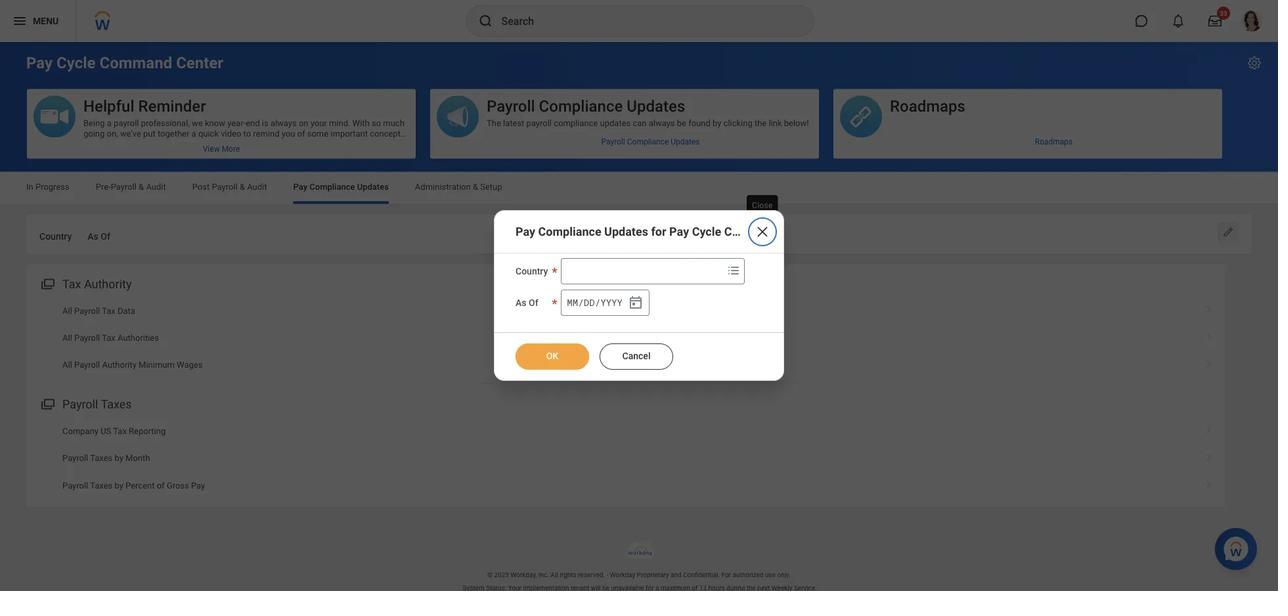 Task type: describe. For each thing, give the bounding box(es) containing it.
taxes for payroll taxes by percent of gross pay
[[90, 481, 112, 490]]

company us tax reporting
[[62, 426, 166, 436]]

pay compliance updates for pay cycle command center dialog
[[494, 210, 817, 381]]

data
[[118, 306, 135, 316]]

of inside payroll taxes by percent of gross pay 'link'
[[157, 481, 165, 490]]

& for pre-payroll & audit
[[139, 182, 144, 192]]

payroll taxes by percent of gross pay
[[62, 481, 205, 490]]

payroll inside 'link'
[[62, 481, 88, 490]]

setup
[[480, 182, 502, 192]]

mm / dd / yyyy
[[567, 297, 623, 309]]

reserved.
[[578, 571, 605, 579]]

reminder
[[138, 97, 206, 115]]

compliance inside dialog
[[538, 225, 601, 239]]

reporting
[[129, 426, 166, 436]]

roadmaps button
[[834, 89, 1223, 139]]

Country field
[[562, 259, 723, 283]]

all for all payroll tax data
[[62, 306, 72, 316]]

payroll up latest
[[487, 97, 535, 115]]

important
[[331, 128, 368, 138]]

2023
[[494, 571, 509, 579]]

updates up the latest payroll compliance updates can always be found by clicking the link below!
[[627, 97, 685, 115]]

the
[[487, 118, 501, 128]]

dd
[[584, 297, 595, 309]]

being
[[83, 118, 105, 128]]

all payroll authority minimum wages
[[62, 360, 203, 370]]

on
[[299, 118, 308, 128]]

cancel
[[622, 351, 651, 362]]

payroll taxes by month
[[62, 453, 150, 463]]

administration
[[415, 182, 471, 192]]

remind
[[253, 128, 280, 138]]

payroll up company
[[62, 398, 98, 411]]

profile logan mcneil element
[[1234, 7, 1270, 35]]

workday,
[[511, 571, 537, 579]]

in
[[26, 182, 33, 192]]

©
[[487, 571, 493, 579]]

professional,
[[141, 118, 190, 128]]

quick
[[198, 128, 219, 138]]

all payroll tax data
[[62, 306, 135, 316]]

of inside pay compliance updates for pay cycle command center dialog
[[529, 298, 538, 308]]

edit image
[[1222, 226, 1235, 239]]

the latest payroll compliance updates can always be found by clicking the link below!
[[487, 118, 809, 128]]

cycle inside dialog
[[692, 225, 721, 239]]

inbox large image
[[1209, 14, 1222, 28]]

only.
[[777, 571, 791, 579]]

keep
[[111, 139, 129, 149]]

all for all payroll authority minimum wages
[[62, 360, 72, 370]]

roadmaps inside button
[[890, 97, 966, 115]]

payroll right post
[[212, 182, 238, 192]]

0 horizontal spatial your
[[132, 139, 148, 149]]

helpful reminder
[[83, 97, 206, 115]]

1 horizontal spatial your
[[311, 118, 327, 128]]

tax for authorities
[[102, 333, 115, 343]]

0 horizontal spatial as
[[87, 231, 98, 242]]

pay inside 'link'
[[191, 481, 205, 490]]

mm
[[567, 297, 578, 309]]

on,
[[107, 128, 118, 138]]

clicking
[[724, 118, 753, 128]]

down!
[[176, 139, 199, 149]]

we
[[192, 118, 203, 128]]

post payroll & audit
[[192, 182, 267, 192]]

compliance
[[554, 118, 598, 128]]

tax authority
[[62, 277, 132, 291]]

0 vertical spatial authority
[[84, 277, 132, 291]]

tax for reporting
[[113, 426, 127, 436]]

payroll down tax authority
[[74, 306, 100, 316]]

payroll taxes
[[62, 398, 132, 411]]

latest
[[503, 118, 524, 128]]

pay for pay cycle command center
[[26, 54, 53, 72]]

as inside pay compliance updates for pay cycle command center dialog
[[516, 298, 527, 308]]

cancel button
[[600, 344, 673, 370]]

video
[[221, 128, 241, 138]]

chevron right image for all payroll authority minimum wages
[[1201, 356, 1218, 369]]

1 vertical spatial to
[[83, 139, 91, 149]]

found
[[689, 118, 711, 128]]

minimum
[[139, 360, 175, 370]]

payroll taxes by month link
[[26, 445, 1226, 472]]

all inside footer
[[551, 571, 558, 579]]

confidential.
[[683, 571, 720, 579]]

for
[[722, 571, 731, 579]]

country inside pay compliance updates for pay cycle command center dialog
[[516, 266, 548, 277]]

so
[[372, 118, 381, 128]]

search image
[[478, 13, 494, 29]]

0 horizontal spatial command
[[100, 54, 172, 72]]

audit for pre-payroll & audit
[[146, 182, 166, 192]]

and
[[671, 571, 682, 579]]

list for tax authority
[[26, 297, 1226, 379]]

in progress
[[26, 182, 69, 192]]

month
[[125, 453, 150, 463]]

-
[[607, 571, 608, 579]]

all payroll tax authorities link
[[26, 324, 1226, 352]]

inc.
[[539, 571, 549, 579]]

all payroll authority minimum wages link
[[26, 352, 1226, 379]]

proprietary
[[637, 571, 669, 579]]

pay for pay compliance updates
[[293, 182, 307, 192]]

© 2023 workday, inc. all rights reserved. - workday proprietary and confidential. for authorized use only. footer
[[0, 540, 1278, 591]]

chevron right image for payroll taxes by month
[[1201, 449, 1218, 462]]

ok button
[[516, 344, 589, 370]]

some
[[307, 128, 329, 138]]

center inside dialog
[[782, 225, 817, 239]]

pay compliance updates for pay cycle command center
[[516, 225, 817, 239]]



Task type: vqa. For each thing, say whether or not it's contained in the screenshot.
the
yes



Task type: locate. For each thing, give the bounding box(es) containing it.
0 vertical spatial center
[[176, 54, 223, 72]]

1 horizontal spatial center
[[782, 225, 817, 239]]

audit
[[146, 182, 166, 192], [247, 182, 267, 192]]

all down tax authority
[[62, 306, 72, 316]]

0 vertical spatial as of
[[87, 231, 110, 242]]

together
[[158, 128, 189, 138]]

0 vertical spatial cycle
[[57, 54, 96, 72]]

a up on,
[[107, 118, 112, 128]]

© 2023 workday, inc. all rights reserved. - workday proprietary and confidential. for authorized use only.
[[487, 571, 791, 579]]

chevron right image for payroll taxes by percent of gross pay
[[1201, 476, 1218, 489]]

all payroll tax authorities
[[62, 333, 159, 343]]

0 horizontal spatial audit
[[146, 182, 166, 192]]

chevron right image for all payroll tax data
[[1201, 301, 1218, 314]]

1 vertical spatial country
[[516, 266, 548, 277]]

payroll taxes by percent of gross pay link
[[26, 472, 1226, 499]]

taxes for payroll taxes by month
[[90, 453, 112, 463]]

1 horizontal spatial a
[[192, 128, 196, 138]]

of left mm
[[529, 298, 538, 308]]

2 menu group image from the top
[[38, 395, 56, 412]]

1 vertical spatial list
[[26, 418, 1226, 499]]

payroll down all payroll tax data
[[74, 333, 100, 343]]

& for post payroll & audit
[[240, 182, 245, 192]]

audit down stress
[[146, 182, 166, 192]]

0 horizontal spatial country
[[39, 231, 72, 242]]

chevron right image
[[1201, 301, 1218, 314], [1201, 328, 1218, 341], [1201, 476, 1218, 489]]

all down all payroll tax data
[[62, 333, 72, 343]]

workday
[[610, 571, 635, 579]]

1 & from the left
[[139, 182, 144, 192]]

payroll compliance updates up compliance
[[487, 97, 685, 115]]

0 horizontal spatial /
[[578, 297, 584, 309]]

0 horizontal spatial a
[[107, 118, 112, 128]]

concepts
[[370, 128, 405, 138]]

much
[[383, 118, 405, 128]]

pre-
[[96, 182, 111, 192]]

1 vertical spatial payroll compliance updates
[[601, 137, 700, 147]]

3 & from the left
[[473, 182, 478, 192]]

3 chevron right image from the top
[[1201, 476, 1218, 489]]

1 horizontal spatial to
[[243, 128, 251, 138]]

2 vertical spatial chevron right image
[[1201, 449, 1218, 462]]

by right found
[[713, 118, 722, 128]]

chevron right image
[[1201, 356, 1218, 369], [1201, 422, 1218, 435], [1201, 449, 1218, 462]]

2 chevron right image from the top
[[1201, 328, 1218, 341]]

command inside dialog
[[724, 225, 779, 239]]

menu group image for tax authority
[[38, 274, 56, 292]]

list containing company us tax reporting
[[26, 418, 1226, 499]]

by inside payroll taxes by month link
[[115, 453, 123, 463]]

you
[[282, 128, 295, 138]]

1 vertical spatial menu group image
[[38, 395, 56, 412]]

help
[[93, 139, 109, 149]]

link
[[769, 118, 782, 128]]

1 horizontal spatial /
[[595, 297, 600, 309]]

pay cycle command center
[[26, 54, 223, 72]]

prompts image
[[726, 263, 742, 279]]

menu group image left payroll taxes
[[38, 395, 56, 412]]

pre-payroll & audit
[[96, 182, 166, 192]]

your down we've
[[132, 139, 148, 149]]

1 vertical spatial center
[[782, 225, 817, 239]]

1 vertical spatial chevron right image
[[1201, 328, 1218, 341]]

1 horizontal spatial of
[[529, 298, 538, 308]]

0 horizontal spatial of
[[101, 231, 110, 242]]

tax down all payroll tax data
[[102, 333, 115, 343]]

pay
[[26, 54, 53, 72], [293, 182, 307, 192], [516, 225, 535, 239], [669, 225, 689, 239], [191, 481, 205, 490]]

0 vertical spatial your
[[311, 118, 327, 128]]

tax for data
[[102, 306, 115, 316]]

command down close tooltip
[[724, 225, 779, 239]]

payroll for payroll
[[527, 118, 552, 128]]

always inside the being a payroll professional, we know year-end is always on your mind. with so much going on, we've put together a quick video to remind you of some important concepts to help keep your stress down!
[[271, 118, 297, 128]]

the
[[755, 118, 767, 128]]

0 horizontal spatial as of
[[87, 231, 110, 242]]

as of inside pay compliance updates for pay cycle command center dialog
[[516, 298, 538, 308]]

know
[[205, 118, 225, 128]]

all right inc. at the bottom left of the page
[[551, 571, 558, 579]]

0 horizontal spatial of
[[157, 481, 165, 490]]

2 payroll from the left
[[527, 118, 552, 128]]

1 chevron right image from the top
[[1201, 356, 1218, 369]]

updates down concepts on the top
[[357, 182, 389, 192]]

to
[[243, 128, 251, 138], [83, 139, 91, 149]]

list
[[26, 297, 1226, 379], [26, 418, 1226, 499]]

0 vertical spatial taxes
[[101, 398, 132, 411]]

to down going
[[83, 139, 91, 149]]

chevron right image inside payroll taxes by month link
[[1201, 449, 1218, 462]]

1 horizontal spatial &
[[240, 182, 245, 192]]

close
[[752, 201, 773, 210]]

menu group image left tax authority
[[38, 274, 56, 292]]

cycle up helpful
[[57, 54, 96, 72]]

authorities
[[118, 333, 159, 343]]

1 horizontal spatial roadmaps
[[1035, 137, 1073, 147]]

helpful
[[83, 97, 134, 115]]

0 horizontal spatial roadmaps
[[890, 97, 966, 115]]

0 vertical spatial to
[[243, 128, 251, 138]]

0 vertical spatial payroll compliance updates
[[487, 97, 685, 115]]

pay for pay compliance updates for pay cycle command center
[[516, 225, 535, 239]]

1 audit from the left
[[146, 182, 166, 192]]

always left the be on the right
[[649, 118, 675, 128]]

taxes down payroll taxes by month
[[90, 481, 112, 490]]

payroll down all payroll tax authorities
[[74, 360, 100, 370]]

2 list from the top
[[26, 418, 1226, 499]]

2 & from the left
[[240, 182, 245, 192]]

1 menu group image from the top
[[38, 274, 56, 292]]

payroll down updates
[[601, 137, 625, 147]]

1 horizontal spatial audit
[[247, 182, 267, 192]]

of inside the being a payroll professional, we know year-end is always on your mind. with so much going on, we've put together a quick video to remind you of some important concepts to help keep your stress down!
[[297, 128, 305, 138]]

taxes for payroll taxes
[[101, 398, 132, 411]]

notifications large image
[[1172, 14, 1185, 28]]

tax right us
[[113, 426, 127, 436]]

2 vertical spatial by
[[115, 481, 123, 490]]

1 vertical spatial of
[[157, 481, 165, 490]]

payroll up we've
[[114, 118, 139, 128]]

authority up all payroll tax data
[[84, 277, 132, 291]]

2 vertical spatial taxes
[[90, 481, 112, 490]]

mind.
[[329, 118, 350, 128]]

1 always from the left
[[271, 118, 297, 128]]

tab list inside main content
[[13, 172, 1265, 204]]

all payroll tax data link
[[26, 297, 1226, 324]]

/ right mm
[[578, 297, 584, 309]]

0 vertical spatial country
[[39, 231, 72, 242]]

end
[[246, 118, 260, 128]]

updates down the be on the right
[[671, 137, 700, 147]]

percent
[[125, 481, 155, 490]]

gross
[[167, 481, 189, 490]]

as of left mm
[[516, 298, 538, 308]]

administration & setup
[[415, 182, 502, 192]]

& left setup
[[473, 182, 478, 192]]

yyyy
[[601, 297, 623, 309]]

chevron right image inside all payroll authority minimum wages link
[[1201, 356, 1218, 369]]

taxes up company us tax reporting
[[101, 398, 132, 411]]

all for all payroll tax authorities
[[62, 333, 72, 343]]

configure this page image
[[1247, 55, 1263, 71]]

of
[[297, 128, 305, 138], [157, 481, 165, 490]]

of left the gross in the bottom left of the page
[[157, 481, 165, 490]]

1 vertical spatial command
[[724, 225, 779, 239]]

chevron right image inside the company us tax reporting link
[[1201, 422, 1218, 435]]

for
[[651, 225, 667, 239]]

1 horizontal spatial as of
[[516, 298, 538, 308]]

0 horizontal spatial &
[[139, 182, 144, 192]]

list containing all payroll tax data
[[26, 297, 1226, 379]]

1 list from the top
[[26, 297, 1226, 379]]

chevron right image for company us tax reporting
[[1201, 422, 1218, 435]]

1 vertical spatial by
[[115, 453, 123, 463]]

always up you
[[271, 118, 297, 128]]

as of group
[[561, 290, 650, 316]]

1 vertical spatial of
[[529, 298, 538, 308]]

1 horizontal spatial command
[[724, 225, 779, 239]]

0 horizontal spatial cycle
[[57, 54, 96, 72]]

payroll right latest
[[527, 118, 552, 128]]

1 vertical spatial authority
[[102, 360, 137, 370]]

payroll down keep
[[111, 182, 137, 192]]

progress
[[35, 182, 69, 192]]

2 chevron right image from the top
[[1201, 422, 1218, 435]]

center right x image
[[782, 225, 817, 239]]

chevron right image inside all payroll tax data link
[[1201, 301, 1218, 314]]

chevron right image inside the all payroll tax authorities link
[[1201, 328, 1218, 341]]

rights
[[560, 571, 576, 579]]

use
[[765, 571, 776, 579]]

pay compliance updates
[[293, 182, 389, 192]]

taxes inside 'link'
[[90, 481, 112, 490]]

0 vertical spatial chevron right image
[[1201, 356, 1218, 369]]

0 vertical spatial as
[[87, 231, 98, 242]]

below!
[[784, 118, 809, 128]]

1 vertical spatial cycle
[[692, 225, 721, 239]]

1 vertical spatial roadmaps
[[1035, 137, 1073, 147]]

0 horizontal spatial to
[[83, 139, 91, 149]]

1 vertical spatial chevron right image
[[1201, 422, 1218, 435]]

list for payroll taxes
[[26, 418, 1226, 499]]

1 vertical spatial a
[[192, 128, 196, 138]]

by left percent
[[115, 481, 123, 490]]

audit down remind
[[247, 182, 267, 192]]

company us tax reporting link
[[26, 418, 1226, 445]]

by inside payroll taxes by percent of gross pay 'link'
[[115, 481, 123, 490]]

main content
[[0, 42, 1278, 519]]

1 horizontal spatial country
[[516, 266, 548, 277]]

main content containing pay cycle command center
[[0, 42, 1278, 519]]

0 vertical spatial by
[[713, 118, 722, 128]]

0 vertical spatial roadmaps
[[890, 97, 966, 115]]

2 horizontal spatial &
[[473, 182, 478, 192]]

2 audit from the left
[[247, 182, 267, 192]]

3 chevron right image from the top
[[1201, 449, 1218, 462]]

chevron right image inside payroll taxes by percent of gross pay 'link'
[[1201, 476, 1218, 489]]

taxes
[[101, 398, 132, 411], [90, 453, 112, 463], [90, 481, 112, 490]]

audit for post payroll & audit
[[247, 182, 267, 192]]

1 vertical spatial taxes
[[90, 453, 112, 463]]

company
[[62, 426, 99, 436]]

can
[[633, 118, 647, 128]]

tax
[[62, 277, 81, 291], [102, 306, 115, 316], [102, 333, 115, 343], [113, 426, 127, 436]]

your up "some"
[[311, 118, 327, 128]]

be
[[677, 118, 686, 128]]

payroll down payroll taxes by month
[[62, 481, 88, 490]]

with
[[353, 118, 370, 128]]

& right the "pre-"
[[139, 182, 144, 192]]

as of up tax authority
[[87, 231, 110, 242]]

authority inside all payroll authority minimum wages link
[[102, 360, 137, 370]]

center
[[176, 54, 223, 72], [782, 225, 817, 239]]

we've
[[120, 128, 141, 138]]

& right post
[[240, 182, 245, 192]]

your
[[311, 118, 327, 128], [132, 139, 148, 149]]

cycle right for on the top right
[[692, 225, 721, 239]]

tab list containing in progress
[[13, 172, 1265, 204]]

by for percent
[[115, 481, 123, 490]]

0 vertical spatial command
[[100, 54, 172, 72]]

of up tax authority
[[101, 231, 110, 242]]

to down the end
[[243, 128, 251, 138]]

1 chevron right image from the top
[[1201, 301, 1218, 314]]

0 horizontal spatial center
[[176, 54, 223, 72]]

as left mm
[[516, 298, 527, 308]]

0 vertical spatial a
[[107, 118, 112, 128]]

0 horizontal spatial payroll
[[114, 118, 139, 128]]

payroll compliance updates down the latest payroll compliance updates can always be found by clicking the link below!
[[601, 137, 700, 147]]

1 horizontal spatial of
[[297, 128, 305, 138]]

1 horizontal spatial as
[[516, 298, 527, 308]]

calendar image
[[628, 295, 644, 311]]

&
[[139, 182, 144, 192], [240, 182, 245, 192], [473, 182, 478, 192]]

payroll down company
[[62, 453, 88, 463]]

of down on
[[297, 128, 305, 138]]

1 vertical spatial as of
[[516, 298, 538, 308]]

taxes down us
[[90, 453, 112, 463]]

as up tax authority
[[87, 231, 98, 242]]

post
[[192, 182, 210, 192]]

put
[[143, 128, 156, 138]]

updates inside pay compliance updates for pay cycle command center dialog
[[604, 225, 648, 239]]

wages
[[177, 360, 203, 370]]

0 vertical spatial of
[[297, 128, 305, 138]]

updates
[[627, 97, 685, 115], [671, 137, 700, 147], [357, 182, 389, 192], [604, 225, 648, 239]]

2 / from the left
[[595, 297, 600, 309]]

as of inside main content
[[87, 231, 110, 242]]

1 horizontal spatial cycle
[[692, 225, 721, 239]]

tax inside the company us tax reporting link
[[113, 426, 127, 436]]

tab list
[[13, 172, 1265, 204]]

tax inside the all payroll tax authorities link
[[102, 333, 115, 343]]

by left month on the bottom left
[[115, 453, 123, 463]]

0 horizontal spatial always
[[271, 118, 297, 128]]

banner
[[0, 0, 1278, 42]]

x image
[[755, 224, 771, 240]]

center up reminder
[[176, 54, 223, 72]]

authority
[[84, 277, 132, 291], [102, 360, 137, 370]]

authority down all payroll tax authorities
[[102, 360, 137, 370]]

0 vertical spatial of
[[101, 231, 110, 242]]

tax inside all payroll tax data link
[[102, 306, 115, 316]]

menu group image for payroll taxes
[[38, 395, 56, 412]]

tax left data
[[102, 306, 115, 316]]

stress
[[150, 139, 173, 149]]

2 always from the left
[[649, 118, 675, 128]]

updates left for on the top right
[[604, 225, 648, 239]]

a down 'we'
[[192, 128, 196, 138]]

command up helpful reminder
[[100, 54, 172, 72]]

all
[[62, 306, 72, 316], [62, 333, 72, 343], [62, 360, 72, 370], [551, 571, 558, 579]]

updates
[[600, 118, 631, 128]]

1 vertical spatial your
[[132, 139, 148, 149]]

0 vertical spatial list
[[26, 297, 1226, 379]]

close tooltip
[[744, 192, 781, 219]]

all up payroll taxes
[[62, 360, 72, 370]]

0 vertical spatial menu group image
[[38, 274, 56, 292]]

us
[[101, 426, 111, 436]]

payroll compliance updates link
[[430, 132, 819, 152]]

payroll inside the being a payroll professional, we know year-end is always on your mind. with so much going on, we've put together a quick video to remind you of some important concepts to help keep your stress down!
[[114, 118, 139, 128]]

is
[[262, 118, 268, 128]]

1 payroll from the left
[[114, 118, 139, 128]]

0 vertical spatial chevron right image
[[1201, 301, 1218, 314]]

by for month
[[115, 453, 123, 463]]

/ right dd
[[595, 297, 600, 309]]

payroll for helpful
[[114, 118, 139, 128]]

ok
[[546, 351, 559, 362]]

going
[[83, 128, 105, 138]]

payroll compliance updates
[[487, 97, 685, 115], [601, 137, 700, 147]]

menu group image
[[38, 274, 56, 292], [38, 395, 56, 412]]

tax up all payroll tax data
[[62, 277, 81, 291]]

1 horizontal spatial always
[[649, 118, 675, 128]]

1 / from the left
[[578, 297, 584, 309]]

center inside main content
[[176, 54, 223, 72]]

roadmaps
[[890, 97, 966, 115], [1035, 137, 1073, 147]]

chevron right image for all payroll tax authorities
[[1201, 328, 1218, 341]]

by
[[713, 118, 722, 128], [115, 453, 123, 463], [115, 481, 123, 490]]

a
[[107, 118, 112, 128], [192, 128, 196, 138]]

2 vertical spatial chevron right image
[[1201, 476, 1218, 489]]

1 horizontal spatial payroll
[[527, 118, 552, 128]]

1 vertical spatial as
[[516, 298, 527, 308]]

updates inside payroll compliance updates link
[[671, 137, 700, 147]]



